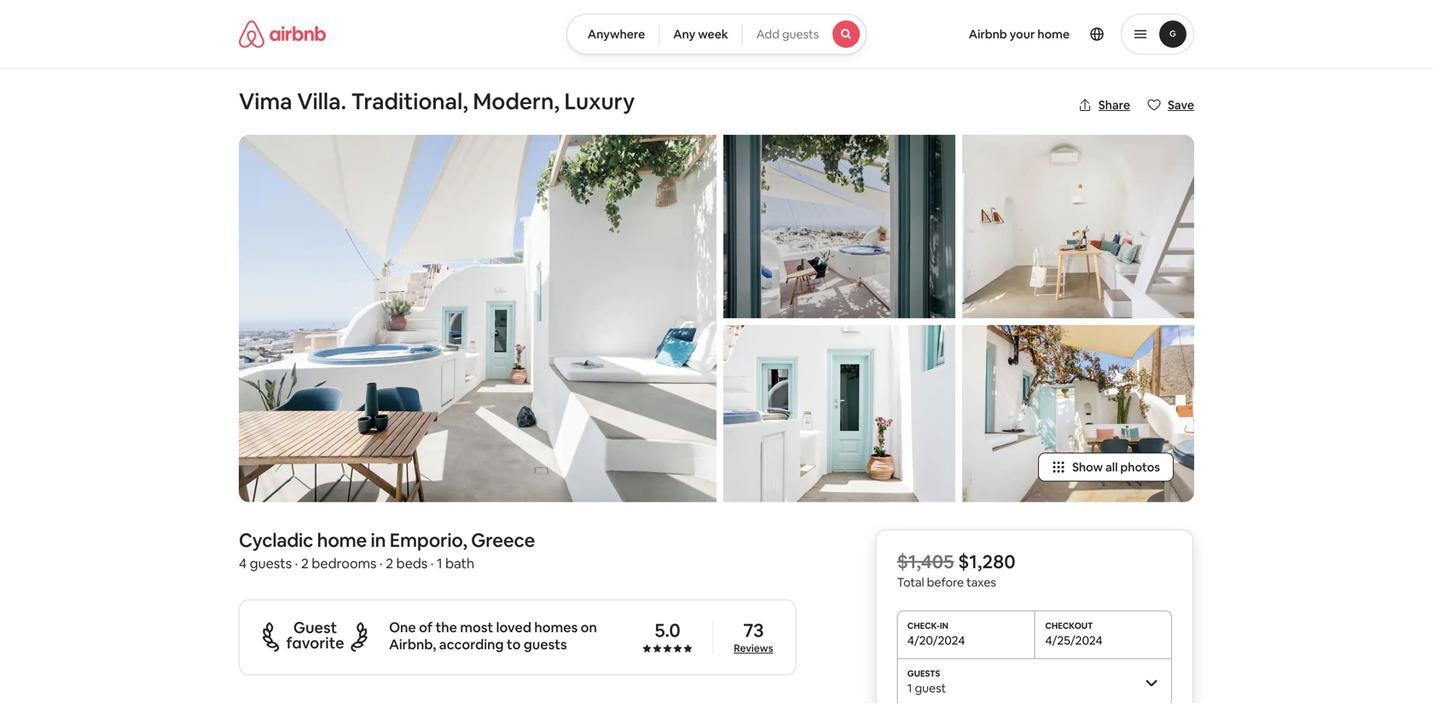 Task type: describe. For each thing, give the bounding box(es) containing it.
guests inside one of the most loved homes on airbnb, according to guests
[[524, 636, 567, 653]]

bath
[[446, 555, 475, 572]]

guest
[[293, 618, 337, 638]]

4/25/2024
[[1045, 633, 1103, 648]]

the
[[436, 619, 457, 636]]

according
[[439, 636, 504, 653]]

guest
[[915, 680, 946, 696]]

73
[[743, 618, 764, 642]]

save button
[[1141, 90, 1201, 119]]

$1,405
[[897, 549, 954, 574]]

$1,280
[[958, 549, 1016, 574]]

taxes
[[967, 575, 996, 590]]

show all photos button
[[1038, 453, 1174, 482]]

73 reviews
[[734, 618, 773, 655]]

week
[[698, 26, 728, 42]]

guest favorite
[[286, 618, 344, 653]]

4/20/2024
[[908, 633, 965, 648]]

share
[[1099, 97, 1131, 113]]

1 guest button
[[897, 658, 1172, 703]]

airbnb
[[969, 26, 1007, 42]]

4
[[239, 555, 247, 572]]

in
[[371, 528, 386, 552]]

vima villa. traditional, modern, luxury image 4 image
[[962, 135, 1195, 318]]

one of the most loved homes on airbnb, according to guests
[[389, 619, 597, 653]]

reviews
[[734, 642, 773, 655]]

traditional,
[[351, 87, 468, 116]]

airbnb,
[[389, 636, 436, 653]]

bedrooms
[[312, 555, 377, 572]]

favorite
[[286, 633, 344, 653]]

guests inside cycladic home in emporio, greece 4 guests · 2 bedrooms · 2 beds · 1 bath
[[250, 555, 292, 572]]

loved
[[496, 619, 532, 636]]

airbnb your home link
[[959, 16, 1080, 52]]

1 2 from the left
[[301, 555, 309, 572]]

of
[[419, 619, 433, 636]]

home inside profile "element"
[[1038, 26, 1070, 42]]

emporio,
[[390, 528, 467, 552]]

3 · from the left
[[431, 555, 434, 572]]

add
[[757, 26, 780, 42]]

5.0
[[655, 618, 681, 642]]



Task type: locate. For each thing, give the bounding box(es) containing it.
2 left "beds"
[[386, 555, 393, 572]]

most
[[460, 619, 493, 636]]

2 vertical spatial guests
[[524, 636, 567, 653]]

beds
[[396, 555, 428, 572]]

home
[[1038, 26, 1070, 42], [317, 528, 367, 552]]

vima
[[239, 87, 292, 116]]

guests right the 'to'
[[524, 636, 567, 653]]

vima villa. traditional, modern, luxury image 5 image
[[962, 325, 1195, 502]]

vima villa. traditional, modern, luxury image 2 image
[[724, 135, 956, 318]]

1 guest
[[908, 680, 946, 696]]

1 horizontal spatial 2
[[386, 555, 393, 572]]

profile element
[[887, 0, 1195, 68]]

1 inside popup button
[[908, 680, 913, 696]]

guests down cycladic
[[250, 555, 292, 572]]

airbnb your home
[[969, 26, 1070, 42]]

any week
[[673, 26, 728, 42]]

any
[[673, 26, 696, 42]]

one
[[389, 619, 416, 636]]

share button
[[1071, 90, 1137, 119]]

none search field containing anywhere
[[566, 14, 867, 55]]

0 horizontal spatial home
[[317, 528, 367, 552]]

0 vertical spatial home
[[1038, 26, 1070, 42]]

2
[[301, 555, 309, 572], [386, 555, 393, 572]]

show
[[1072, 459, 1103, 475]]

to
[[507, 636, 521, 653]]

enter the house through the spacious patio with natural shade from our vine. image
[[724, 325, 956, 502]]

2 · from the left
[[380, 555, 383, 572]]

luxury
[[564, 87, 635, 116]]

home right your
[[1038, 26, 1070, 42]]

1 vertical spatial home
[[317, 528, 367, 552]]

your
[[1010, 26, 1035, 42]]

add guests
[[757, 26, 819, 42]]

1 vertical spatial 1
[[908, 680, 913, 696]]

1 left guest
[[908, 680, 913, 696]]

None search field
[[566, 14, 867, 55]]

total
[[897, 575, 925, 590]]

1 horizontal spatial guests
[[524, 636, 567, 653]]

homes
[[534, 619, 578, 636]]

vima villa. traditional, modern, luxury image 1 image
[[239, 135, 717, 502]]

$1,405 $1,280 total before taxes
[[897, 549, 1016, 590]]

1 · from the left
[[295, 555, 298, 572]]

2 horizontal spatial ·
[[431, 555, 434, 572]]

1 horizontal spatial home
[[1038, 26, 1070, 42]]

anywhere button
[[566, 14, 660, 55]]

home inside cycladic home in emporio, greece 4 guests · 2 bedrooms · 2 beds · 1 bath
[[317, 528, 367, 552]]

0 horizontal spatial ·
[[295, 555, 298, 572]]

greece
[[471, 528, 535, 552]]

· right "beds"
[[431, 555, 434, 572]]

on
[[581, 619, 597, 636]]

1 horizontal spatial ·
[[380, 555, 383, 572]]

·
[[295, 555, 298, 572], [380, 555, 383, 572], [431, 555, 434, 572]]

show all photos
[[1072, 459, 1160, 475]]

0 vertical spatial guests
[[782, 26, 819, 42]]

2 2 from the left
[[386, 555, 393, 572]]

home up bedrooms
[[317, 528, 367, 552]]

vima villa. traditional, modern, luxury
[[239, 87, 635, 116]]

1
[[437, 555, 443, 572], [908, 680, 913, 696]]

1 vertical spatial guests
[[250, 555, 292, 572]]

villa.
[[297, 87, 346, 116]]

0 vertical spatial 1
[[437, 555, 443, 572]]

cycladic home in emporio, greece 4 guests · 2 bedrooms · 2 beds · 1 bath
[[239, 528, 535, 572]]

guests inside button
[[782, 26, 819, 42]]

save
[[1168, 97, 1195, 113]]

1 left the bath at the left of page
[[437, 555, 443, 572]]

photos
[[1121, 459, 1160, 475]]

guests
[[782, 26, 819, 42], [250, 555, 292, 572], [524, 636, 567, 653]]

1 horizontal spatial 1
[[908, 680, 913, 696]]

1 inside cycladic home in emporio, greece 4 guests · 2 bedrooms · 2 beds · 1 bath
[[437, 555, 443, 572]]

0 horizontal spatial 1
[[437, 555, 443, 572]]

· down cycladic
[[295, 555, 298, 572]]

anywhere
[[588, 26, 645, 42]]

before
[[927, 575, 964, 590]]

0 horizontal spatial guests
[[250, 555, 292, 572]]

2 down cycladic
[[301, 555, 309, 572]]

add guests button
[[742, 14, 867, 55]]

guests right "add"
[[782, 26, 819, 42]]

· down in
[[380, 555, 383, 572]]

0 horizontal spatial 2
[[301, 555, 309, 572]]

modern,
[[473, 87, 560, 116]]

cycladic
[[239, 528, 313, 552]]

2 horizontal spatial guests
[[782, 26, 819, 42]]

any week button
[[659, 14, 743, 55]]

all
[[1106, 459, 1118, 475]]



Task type: vqa. For each thing, say whether or not it's contained in the screenshot.
the topmost 1
yes



